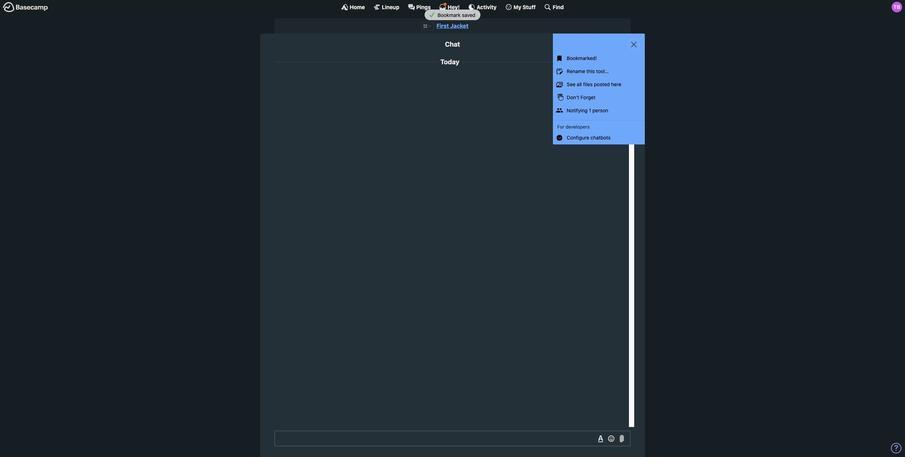 Task type: describe. For each thing, give the bounding box(es) containing it.
notifying       1 person link
[[553, 104, 645, 117]]

main element
[[0, 0, 905, 14]]

hello team!
[[581, 82, 607, 88]]

see all files posted here
[[567, 81, 621, 87]]

home link
[[341, 4, 365, 11]]

this
[[587, 68, 595, 74]]

10:09am element
[[583, 75, 599, 80]]

team!
[[594, 82, 607, 88]]

rename this tool… link
[[553, 65, 645, 78]]

my stuff
[[514, 4, 536, 10]]

files
[[583, 81, 593, 87]]

find button
[[544, 4, 564, 11]]

see
[[567, 81, 576, 87]]

stuff
[[523, 4, 536, 10]]

10:09am link
[[583, 75, 599, 80]]

for
[[557, 124, 564, 130]]

my stuff button
[[505, 4, 536, 11]]

posted
[[594, 81, 610, 87]]

chat
[[445, 40, 460, 48]]

first
[[437, 23, 449, 29]]

don't forget
[[567, 94, 595, 100]]

bookmarked! link
[[553, 52, 645, 65]]

rename this tool…
[[567, 68, 609, 74]]

pings
[[416, 4, 431, 10]]

see all files posted here link
[[553, 78, 645, 91]]

activity
[[477, 4, 497, 10]]

forget
[[581, 94, 595, 100]]

tyler black image
[[892, 2, 902, 12]]

all
[[577, 81, 582, 87]]

configure chatbots link
[[553, 132, 645, 145]]

bookmark saved alert
[[0, 10, 905, 20]]

find
[[553, 4, 564, 10]]

person
[[593, 107, 608, 113]]

configure
[[567, 135, 589, 141]]

configure chatbots
[[567, 135, 611, 141]]

today
[[440, 58, 459, 66]]

notifying       1 person
[[567, 107, 608, 113]]

pings button
[[408, 4, 431, 11]]

rename
[[567, 68, 585, 74]]



Task type: locate. For each thing, give the bounding box(es) containing it.
for developers
[[557, 124, 590, 130]]

home
[[350, 4, 365, 10]]

switch accounts image
[[3, 2, 48, 13]]

hey!
[[448, 4, 460, 10]]

tyler black image
[[611, 74, 625, 89]]

None text field
[[274, 431, 631, 447]]

hello
[[581, 82, 592, 88]]

jacket
[[450, 23, 469, 29]]

first jacket
[[437, 23, 469, 29]]

notifying
[[567, 107, 588, 113]]

my
[[514, 4, 521, 10]]

first jacket link
[[437, 23, 469, 29]]

developers
[[566, 124, 590, 130]]

hey! button
[[439, 2, 460, 11]]

don't
[[567, 94, 579, 100]]

lineup link
[[373, 4, 399, 11]]

tool…
[[596, 68, 609, 74]]

don't forget link
[[553, 91, 645, 104]]

bookmark
[[438, 12, 461, 18]]

10:09am
[[583, 75, 599, 80]]

activity link
[[468, 4, 497, 11]]

here
[[611, 81, 621, 87]]

saved
[[462, 12, 475, 18]]

lineup
[[382, 4, 399, 10]]

1
[[589, 107, 591, 113]]

bookmark saved
[[436, 12, 475, 18]]

bookmarked!
[[567, 55, 597, 61]]

chatbots
[[591, 135, 611, 141]]



Task type: vqa. For each thing, say whether or not it's contained in the screenshot.
Mon related to December
no



